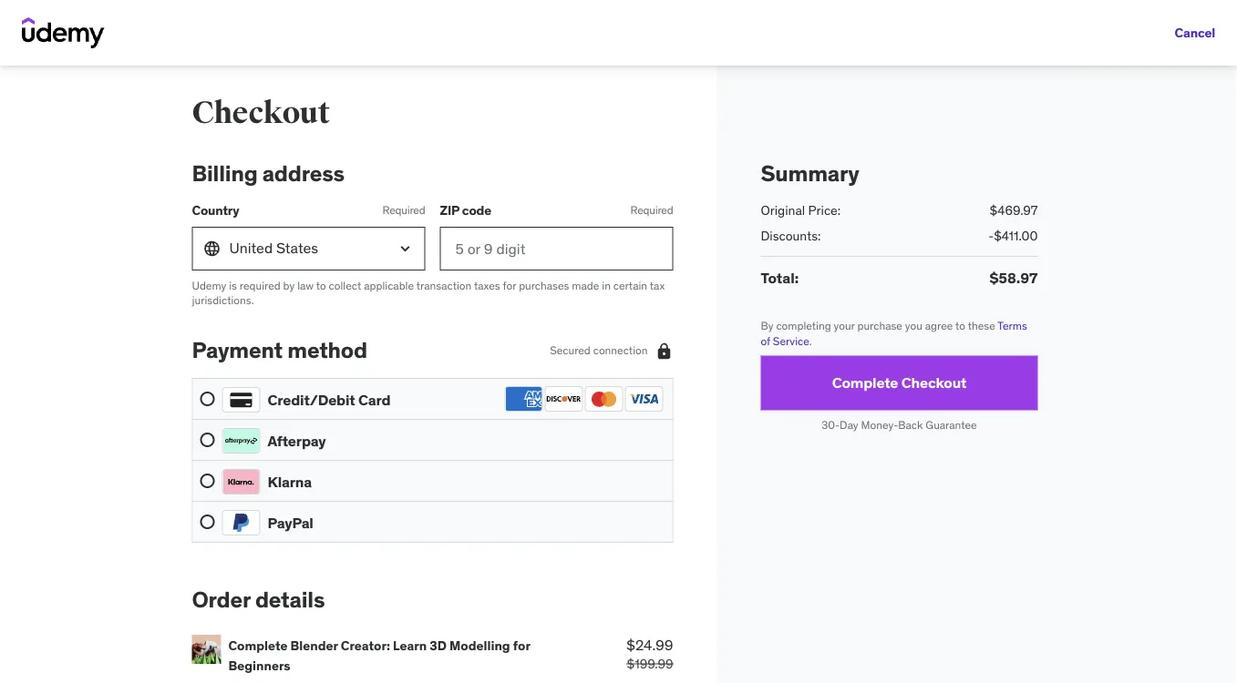 Task type: vqa. For each thing, say whether or not it's contained in the screenshot.
credit/debit
yes



Task type: describe. For each thing, give the bounding box(es) containing it.
$24.99 $199.99
[[626, 636, 673, 673]]

30-
[[822, 419, 840, 433]]

paypal image
[[222, 511, 260, 536]]

terms of service link
[[761, 319, 1027, 348]]

by
[[283, 278, 295, 292]]

cancel
[[1175, 24, 1215, 41]]

method
[[287, 337, 367, 364]]

order details element
[[192, 586, 673, 684]]

money-
[[861, 419, 898, 433]]

paypal
[[268, 514, 313, 533]]

address
[[262, 160, 345, 187]]

service
[[773, 334, 809, 348]]

mastercard image
[[585, 387, 623, 412]]

collect
[[329, 278, 361, 292]]

30-day money-back guarantee
[[822, 419, 977, 433]]

afterpay button
[[200, 428, 665, 454]]

udemy is required by law to collect applicable transaction taxes for purchases made in certain tax jurisdictions.
[[192, 278, 665, 308]]

your
[[834, 319, 855, 333]]

3d
[[430, 638, 447, 654]]

you
[[905, 319, 923, 333]]

details
[[255, 586, 325, 614]]

secured connection
[[550, 344, 648, 358]]

creator:
[[341, 638, 390, 654]]

card
[[358, 391, 391, 409]]

- $411.00
[[988, 228, 1038, 244]]

certain
[[613, 278, 647, 292]]

learn
[[393, 638, 427, 654]]

order details
[[192, 586, 325, 614]]

payment
[[192, 337, 283, 364]]

zip code
[[440, 202, 491, 218]]

klarna
[[268, 473, 312, 491]]

in
[[602, 278, 611, 292]]

tax
[[650, 278, 665, 292]]

discover image
[[545, 387, 583, 412]]

$24.99
[[626, 636, 673, 655]]

day
[[840, 419, 858, 433]]

zip
[[440, 202, 459, 218]]

secured
[[550, 344, 591, 358]]

udemy
[[192, 278, 226, 292]]

purchases
[[519, 278, 569, 292]]

card image
[[222, 388, 260, 413]]

checkout inside button
[[901, 374, 967, 393]]

afterpay image
[[222, 429, 260, 454]]

complete for complete checkout
[[832, 374, 898, 393]]

original price:
[[761, 202, 841, 219]]

complete blender creator: learn 3d modelling for beginners
[[228, 638, 530, 675]]

is
[[229, 278, 237, 292]]

-
[[988, 228, 994, 244]]

required for zip code
[[630, 203, 673, 217]]

law
[[297, 278, 314, 292]]

back
[[898, 419, 923, 433]]

klarna image
[[222, 470, 260, 495]]

required for country
[[382, 203, 425, 217]]

taxes
[[474, 278, 500, 292]]



Task type: locate. For each thing, give the bounding box(es) containing it.
completing
[[776, 319, 831, 333]]

0 vertical spatial for
[[503, 278, 516, 292]]

credit/debit
[[268, 391, 355, 409]]

connection
[[593, 344, 648, 358]]

0 vertical spatial to
[[316, 278, 326, 292]]

agree
[[925, 319, 953, 333]]

1 horizontal spatial required
[[630, 203, 673, 217]]

payment method
[[192, 337, 367, 364]]

for right taxes
[[503, 278, 516, 292]]

original
[[761, 202, 805, 219]]

5 or 9 digit text field
[[440, 227, 673, 271]]

required
[[240, 278, 281, 292]]

1 vertical spatial for
[[513, 638, 530, 654]]

$469.97
[[990, 202, 1038, 219]]

price:
[[808, 202, 841, 219]]

purchase
[[857, 319, 903, 333]]

0 horizontal spatial required
[[382, 203, 425, 217]]

$58.97
[[990, 269, 1038, 288]]

amex image
[[505, 387, 543, 412]]

buyables image
[[192, 635, 221, 665]]

modelling
[[450, 638, 510, 654]]

complete inside button
[[832, 374, 898, 393]]

payment method element
[[192, 337, 673, 544]]

checkout up "billing address"
[[192, 94, 330, 132]]

by
[[761, 319, 774, 333]]

beginners
[[228, 658, 291, 675]]

for inside udemy is required by law to collect applicable transaction taxes for purchases made in certain tax jurisdictions.
[[503, 278, 516, 292]]

guarantee
[[926, 419, 977, 433]]

0 horizontal spatial to
[[316, 278, 326, 292]]

terms
[[998, 319, 1027, 333]]

1 vertical spatial complete
[[228, 638, 288, 654]]

blender
[[290, 638, 338, 654]]

1 horizontal spatial complete
[[832, 374, 898, 393]]

udemy image
[[22, 17, 105, 48]]

visa image
[[625, 387, 663, 412]]

0 vertical spatial complete
[[832, 374, 898, 393]]

required up tax on the top
[[630, 203, 673, 217]]

checkout
[[192, 94, 330, 132], [901, 374, 967, 393]]

summary
[[761, 160, 859, 187]]

complete inside complete blender creator: learn 3d modelling for beginners
[[228, 638, 288, 654]]

for
[[503, 278, 516, 292], [513, 638, 530, 654]]

1 horizontal spatial checkout
[[901, 374, 967, 393]]

1 required from the left
[[382, 203, 425, 217]]

complete up beginners on the bottom
[[228, 638, 288, 654]]

0 vertical spatial checkout
[[192, 94, 330, 132]]

small image
[[655, 342, 673, 360]]

summary element
[[761, 160, 1038, 289]]

complete checkout button
[[761, 356, 1038, 411]]

checkout up the guarantee
[[901, 374, 967, 393]]

applicable
[[364, 278, 414, 292]]

billing
[[192, 160, 258, 187]]

to inside udemy is required by law to collect applicable transaction taxes for purchases made in certain tax jurisdictions.
[[316, 278, 326, 292]]

to left these
[[955, 319, 965, 333]]

1 vertical spatial checkout
[[901, 374, 967, 393]]

made
[[572, 278, 599, 292]]

by completing your purchase you agree to these
[[761, 319, 998, 333]]

0 horizontal spatial checkout
[[192, 94, 330, 132]]

1 horizontal spatial to
[[955, 319, 965, 333]]

afterpay
[[268, 432, 326, 450]]

code
[[462, 202, 491, 218]]

klarna button
[[200, 469, 665, 495]]

terms of service
[[761, 319, 1027, 348]]

total:
[[761, 269, 799, 288]]

transaction
[[416, 278, 472, 292]]

for right modelling
[[513, 638, 530, 654]]

for inside complete blender creator: learn 3d modelling for beginners
[[513, 638, 530, 654]]

complete
[[832, 374, 898, 393], [228, 638, 288, 654]]

0 horizontal spatial complete
[[228, 638, 288, 654]]

jurisdictions.
[[192, 294, 254, 308]]

required
[[382, 203, 425, 217], [630, 203, 673, 217]]

discounts:
[[761, 228, 821, 244]]

$411.00
[[994, 228, 1038, 244]]

1 vertical spatial to
[[955, 319, 965, 333]]

complete up money-
[[832, 374, 898, 393]]

to
[[316, 278, 326, 292], [955, 319, 965, 333]]

required left zip
[[382, 203, 425, 217]]

of
[[761, 334, 770, 348]]

to right 'law'
[[316, 278, 326, 292]]

$199.99
[[627, 656, 673, 673]]

credit/debit card button
[[200, 387, 665, 413]]

paypal button
[[200, 510, 665, 536]]

country
[[192, 202, 239, 218]]

billing address element
[[192, 160, 673, 309]]

cancel button
[[1175, 15, 1215, 51]]

.
[[809, 334, 812, 348]]

these
[[968, 319, 995, 333]]

order
[[192, 586, 250, 614]]

credit/debit card
[[268, 391, 391, 409]]

complete checkout
[[832, 374, 967, 393]]

2 required from the left
[[630, 203, 673, 217]]

billing address
[[192, 160, 345, 187]]

complete for complete blender creator: learn 3d modelling for beginners
[[228, 638, 288, 654]]



